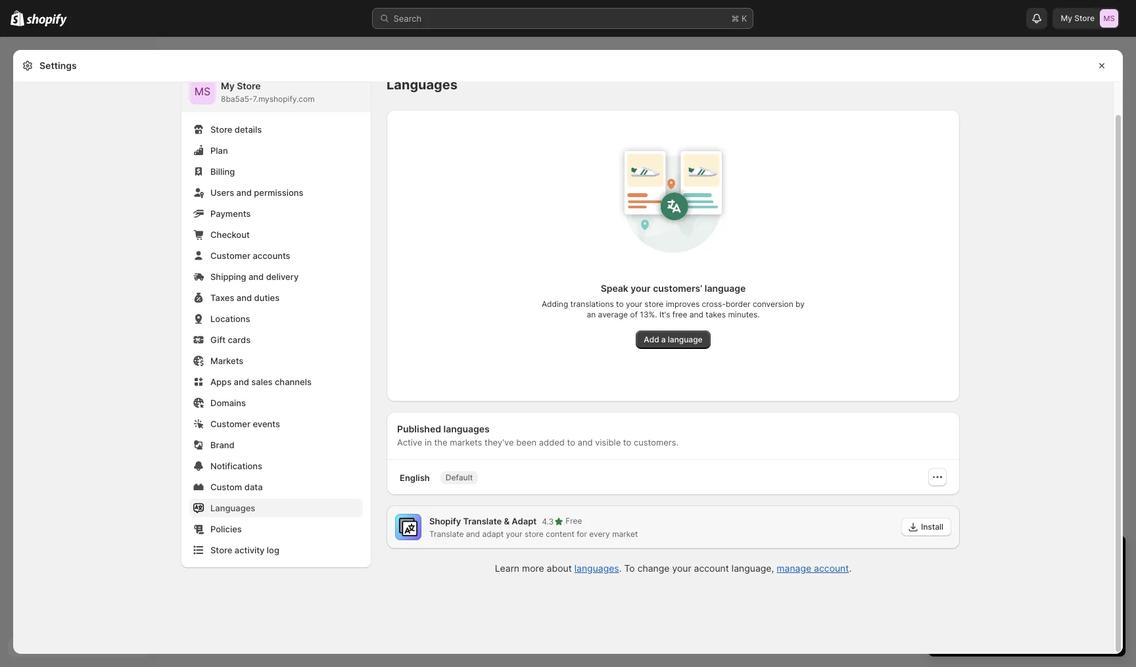 Task type: describe. For each thing, give the bounding box(es) containing it.
default
[[446, 472, 473, 482]]

about
[[547, 563, 572, 574]]

languages inside published languages active in the markets they've been added to and visible to customers.
[[444, 423, 490, 435]]

users
[[210, 187, 234, 198]]

store left my store icon
[[1075, 13, 1095, 23]]

delivery
[[266, 272, 299, 282]]

learn
[[495, 563, 520, 574]]

languages link
[[574, 563, 619, 574]]

language inside speak your customers' language adding translations to your store improves cross-border conversion by an average of 13%. it's free and takes minutes.
[[705, 283, 746, 294]]

english
[[400, 472, 430, 483]]

to
[[624, 563, 635, 574]]

takes
[[706, 310, 726, 320]]

my for my store 8ba5a5-7.myshopify.com
[[221, 80, 235, 91]]

cross-
[[702, 299, 726, 309]]

gift cards
[[210, 335, 251, 345]]

brand link
[[189, 436, 363, 454]]

shipping and delivery
[[210, 272, 299, 282]]

locations link
[[189, 310, 363, 328]]

users and permissions
[[210, 187, 303, 198]]

gift
[[210, 335, 226, 345]]

settings dialog
[[13, 49, 1123, 654]]

store inside speak your customers' language adding translations to your store improves cross-border conversion by an average of 13%. it's free and takes minutes.
[[645, 299, 664, 309]]

3 days left in your trial element
[[928, 570, 1126, 657]]

gift cards link
[[189, 331, 363, 349]]

and for shipping and delivery
[[249, 272, 264, 282]]

and for users and permissions
[[236, 187, 252, 198]]

plan link
[[189, 141, 363, 160]]

13%.
[[640, 310, 657, 320]]

taxes and duties link
[[189, 289, 363, 307]]

for
[[577, 529, 587, 539]]

border
[[726, 299, 751, 309]]

3
[[942, 548, 950, 564]]

your right change
[[672, 563, 692, 574]]

average
[[598, 310, 628, 320]]

added
[[539, 437, 565, 448]]

channels
[[275, 377, 312, 387]]

install
[[921, 522, 944, 532]]

change
[[638, 563, 670, 574]]

shopify
[[429, 516, 461, 527]]

8ba5a5-
[[221, 94, 253, 104]]

customer for customer events
[[210, 419, 251, 429]]

settings
[[39, 60, 77, 71]]

translate and adapt your store content for every market
[[429, 529, 638, 539]]

improves
[[666, 299, 700, 309]]

adding
[[542, 299, 568, 309]]

permissions
[[254, 187, 303, 198]]

languages inside 'shop settings menu' element
[[210, 503, 255, 514]]

in for the
[[425, 437, 432, 448]]

adapt
[[482, 529, 504, 539]]

domains link
[[189, 394, 363, 412]]

k
[[742, 13, 747, 24]]

and inside speak your customers' language adding translations to your store improves cross-border conversion by an average of 13%. it's free and takes minutes.
[[690, 310, 704, 320]]

locations
[[210, 314, 250, 324]]

customer events
[[210, 419, 280, 429]]

your right speak in the top right of the page
[[631, 283, 651, 294]]

markets
[[450, 437, 482, 448]]

been
[[516, 437, 537, 448]]

shipping
[[210, 272, 246, 282]]

3 days left in your trial button
[[928, 536, 1126, 564]]

languages link
[[189, 499, 363, 517]]

notifications
[[210, 461, 262, 471]]

and for apps and sales channels
[[234, 377, 249, 387]]

your inside "dropdown button"
[[1025, 548, 1053, 564]]

shopify translate & adapt
[[429, 516, 537, 527]]

customer for customer accounts
[[210, 251, 251, 261]]

events
[[253, 419, 280, 429]]

billing
[[210, 166, 235, 177]]

taxes
[[210, 293, 234, 303]]

my for my store
[[1061, 13, 1073, 23]]

store inside my store 8ba5a5-7.myshopify.com
[[237, 80, 261, 91]]

ms button
[[189, 78, 216, 105]]

taxes and duties
[[210, 293, 280, 303]]

every
[[589, 529, 610, 539]]

&
[[504, 516, 510, 527]]

0 horizontal spatial shopify image
[[11, 10, 24, 26]]

policies
[[210, 524, 242, 535]]

by
[[796, 299, 805, 309]]

your down &
[[506, 529, 522, 539]]

0 vertical spatial translate
[[463, 516, 502, 527]]

store details
[[210, 124, 262, 135]]

customer accounts link
[[189, 247, 363, 265]]

and inside published languages active in the markets they've been added to and visible to customers.
[[578, 437, 593, 448]]

billing link
[[189, 162, 363, 181]]

learn more about languages . to change your account language, manage account .
[[495, 563, 852, 574]]

markets link
[[189, 352, 363, 370]]

language,
[[732, 563, 774, 574]]

1 horizontal spatial languages
[[574, 563, 619, 574]]

conversion
[[753, 299, 793, 309]]

apps and sales channels link
[[189, 373, 363, 391]]

⌘ k
[[732, 13, 747, 24]]

my store
[[1061, 13, 1095, 23]]

cards
[[228, 335, 251, 345]]

manage
[[777, 563, 812, 574]]



Task type: vqa. For each thing, say whether or not it's contained in the screenshot.
Mark Customize Your Online Store As Done ICON
no



Task type: locate. For each thing, give the bounding box(es) containing it.
0 horizontal spatial account
[[694, 563, 729, 574]]

account
[[694, 563, 729, 574], [814, 563, 849, 574]]

1 account from the left
[[694, 563, 729, 574]]

and for translate and adapt your store content for every market
[[466, 529, 480, 539]]

0 vertical spatial languages
[[444, 423, 490, 435]]

language right a
[[668, 335, 703, 345]]

markets
[[210, 356, 244, 366]]

customers'
[[653, 283, 702, 294]]

free
[[566, 516, 582, 526]]

1 horizontal spatial my
[[1061, 13, 1073, 23]]

users and permissions link
[[189, 183, 363, 202]]

custom data
[[210, 482, 263, 493]]

store down "adapt"
[[525, 529, 544, 539]]

customer events link
[[189, 415, 363, 433]]

1 vertical spatial languages
[[210, 503, 255, 514]]

in right left
[[1011, 548, 1022, 564]]

and right free
[[690, 310, 704, 320]]

apps and sales channels
[[210, 377, 312, 387]]

speak your customers' language adding translations to your store improves cross-border conversion by an average of 13%. it's free and takes minutes.
[[542, 283, 805, 320]]

shop settings menu element
[[181, 70, 371, 567]]

and down customer accounts
[[249, 272, 264, 282]]

0 horizontal spatial .
[[619, 563, 622, 574]]

4.3
[[542, 517, 554, 526]]

1 horizontal spatial account
[[814, 563, 849, 574]]

2 . from the left
[[849, 563, 852, 574]]

0 vertical spatial my
[[1061, 13, 1073, 23]]

translate down shopify
[[429, 529, 464, 539]]

and right taxes at the left of page
[[237, 293, 252, 303]]

language up cross- in the top of the page
[[705, 283, 746, 294]]

store up 8ba5a5-
[[237, 80, 261, 91]]

market
[[612, 529, 638, 539]]

0 horizontal spatial my
[[221, 80, 235, 91]]

to inside speak your customers' language adding translations to your store improves cross-border conversion by an average of 13%. it's free and takes minutes.
[[616, 299, 624, 309]]

search
[[394, 13, 422, 24]]

left
[[987, 548, 1007, 564]]

1 vertical spatial language
[[668, 335, 703, 345]]

add a language button
[[636, 331, 711, 349]]

payments
[[210, 208, 251, 219]]

0 vertical spatial store
[[645, 299, 664, 309]]

domains
[[210, 398, 246, 408]]

details
[[235, 124, 262, 135]]

they've
[[485, 437, 514, 448]]

translate
[[463, 516, 502, 527], [429, 529, 464, 539]]

0 horizontal spatial languages
[[444, 423, 490, 435]]

my store image
[[1100, 9, 1118, 28]]

1 vertical spatial translate
[[429, 529, 464, 539]]

1 horizontal spatial in
[[1011, 548, 1022, 564]]

to right added
[[567, 437, 575, 448]]

0 horizontal spatial store
[[525, 529, 544, 539]]

1 horizontal spatial language
[[705, 283, 746, 294]]

and right the users
[[236, 187, 252, 198]]

the
[[434, 437, 447, 448]]

. right the manage
[[849, 563, 852, 574]]

activity
[[235, 545, 265, 556]]

my store 8ba5a5-7.myshopify.com
[[221, 80, 315, 104]]

shopify image
[[11, 10, 24, 26], [26, 14, 67, 27]]

install button
[[901, 518, 951, 537]]

your up of at the right top of page
[[626, 299, 642, 309]]

an
[[587, 310, 596, 320]]

plan
[[210, 145, 228, 156]]

1 vertical spatial in
[[1011, 548, 1022, 564]]

dialog
[[1128, 50, 1136, 654]]

store activity log
[[210, 545, 279, 556]]

shipping and delivery link
[[189, 268, 363, 286]]

my store image
[[189, 78, 216, 105]]

0 horizontal spatial in
[[425, 437, 432, 448]]

7.myshopify.com
[[253, 94, 315, 104]]

custom
[[210, 482, 242, 493]]

languages
[[387, 77, 458, 93], [210, 503, 255, 514]]

account right the manage
[[814, 563, 849, 574]]

minutes.
[[728, 310, 760, 320]]

sales
[[251, 377, 273, 387]]

in
[[425, 437, 432, 448], [1011, 548, 1022, 564]]

custom data link
[[189, 478, 363, 496]]

1 horizontal spatial store
[[645, 299, 664, 309]]

0 horizontal spatial languages
[[210, 503, 255, 514]]

in left the
[[425, 437, 432, 448]]

0 vertical spatial in
[[425, 437, 432, 448]]

and down shopify translate & adapt
[[466, 529, 480, 539]]

store details link
[[189, 120, 363, 139]]

and for taxes and duties
[[237, 293, 252, 303]]

languages up markets
[[444, 423, 490, 435]]

manage account link
[[777, 563, 849, 574]]

and right apps
[[234, 377, 249, 387]]

payments link
[[189, 204, 363, 223]]

more
[[522, 563, 544, 574]]

1 . from the left
[[619, 563, 622, 574]]

store up 13%.
[[645, 299, 664, 309]]

1 horizontal spatial languages
[[387, 77, 458, 93]]

visible
[[595, 437, 621, 448]]

customer
[[210, 251, 251, 261], [210, 419, 251, 429]]

add a language
[[644, 335, 703, 345]]

a
[[661, 335, 666, 345]]

customers.
[[634, 437, 679, 448]]

in inside "dropdown button"
[[1011, 548, 1022, 564]]

1 customer from the top
[[210, 251, 251, 261]]

store activity log link
[[189, 541, 363, 560]]

accounts
[[253, 251, 290, 261]]

to right visible
[[623, 437, 631, 448]]

free
[[673, 310, 687, 320]]

policies link
[[189, 520, 363, 539]]

my inside my store 8ba5a5-7.myshopify.com
[[221, 80, 235, 91]]

store down "policies" on the bottom of page
[[210, 545, 232, 556]]

language
[[705, 283, 746, 294], [668, 335, 703, 345]]

. left to
[[619, 563, 622, 574]]

speak
[[601, 283, 628, 294]]

account left language,
[[694, 563, 729, 574]]

active
[[397, 437, 422, 448]]

customer down the domains
[[210, 419, 251, 429]]

and
[[236, 187, 252, 198], [249, 272, 264, 282], [237, 293, 252, 303], [690, 310, 704, 320], [234, 377, 249, 387], [578, 437, 593, 448], [466, 529, 480, 539]]

to up the average
[[616, 299, 624, 309]]

checkout
[[210, 229, 250, 240]]

notifications link
[[189, 457, 363, 475]]

store up the plan
[[210, 124, 232, 135]]

in for your
[[1011, 548, 1022, 564]]

languages left to
[[574, 563, 619, 574]]

data
[[244, 482, 263, 493]]

0 vertical spatial languages
[[387, 77, 458, 93]]

0 horizontal spatial language
[[668, 335, 703, 345]]

1 vertical spatial my
[[221, 80, 235, 91]]

your left trial at the bottom of the page
[[1025, 548, 1053, 564]]

1 vertical spatial languages
[[574, 563, 619, 574]]

of
[[630, 310, 638, 320]]

my up 8ba5a5-
[[221, 80, 235, 91]]

1 horizontal spatial shopify image
[[26, 14, 67, 27]]

language inside button
[[668, 335, 703, 345]]

0 vertical spatial customer
[[210, 251, 251, 261]]

2 customer from the top
[[210, 419, 251, 429]]

published languages active in the markets they've been added to and visible to customers.
[[397, 423, 679, 448]]

and left visible
[[578, 437, 593, 448]]

1 vertical spatial customer
[[210, 419, 251, 429]]

content
[[546, 529, 575, 539]]

in inside published languages active in the markets they've been added to and visible to customers.
[[425, 437, 432, 448]]

to
[[616, 299, 624, 309], [567, 437, 575, 448], [623, 437, 631, 448]]

2 account from the left
[[814, 563, 849, 574]]

checkout link
[[189, 226, 363, 244]]

⌘
[[732, 13, 739, 24]]

translate up adapt at the left bottom
[[463, 516, 502, 527]]

1 vertical spatial store
[[525, 529, 544, 539]]

0 vertical spatial language
[[705, 283, 746, 294]]

1 horizontal spatial .
[[849, 563, 852, 574]]

brand
[[210, 440, 235, 450]]

shopify translate & adapt link
[[429, 515, 539, 528]]

duties
[[254, 293, 280, 303]]

log
[[267, 545, 279, 556]]

customer down the checkout
[[210, 251, 251, 261]]

your
[[631, 283, 651, 294], [626, 299, 642, 309], [506, 529, 522, 539], [1025, 548, 1053, 564], [672, 563, 692, 574]]

my left my store icon
[[1061, 13, 1073, 23]]



